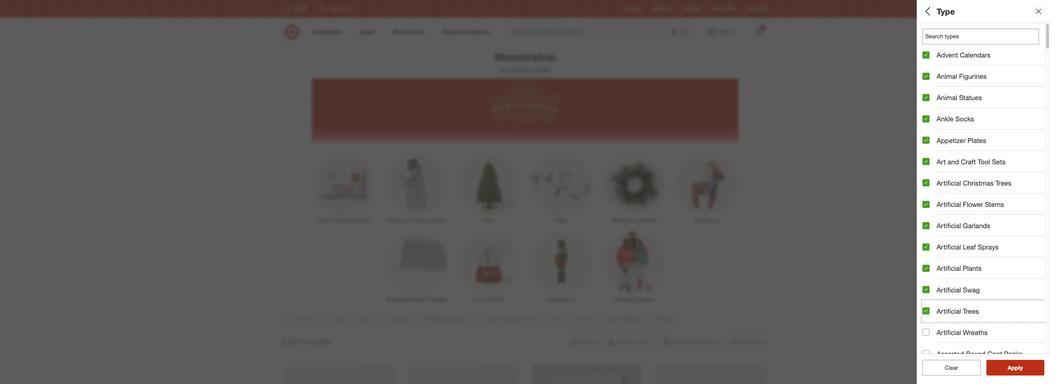 Task type: locate. For each thing, give the bounding box(es) containing it.
3 artificial from the top
[[937, 222, 961, 230]]

artificial for artificial christmas trees
[[937, 179, 961, 187]]

2 vertical spatial trees
[[963, 307, 979, 315]]

wondershop left the (2,394)
[[499, 66, 532, 74]]

0 horizontal spatial decor
[[357, 217, 370, 223]]

features button
[[922, 48, 1050, 73]]

stems
[[985, 200, 1004, 209]]

0 horizontal spatial trees
[[483, 217, 495, 223]]

1 vertical spatial trees
[[483, 217, 495, 223]]

rating
[[943, 180, 964, 188]]

0 vertical spatial indoor
[[922, 105, 943, 113]]

outdoor christmas decor
[[387, 217, 445, 223]]

indoor inside button
[[922, 105, 943, 113]]

outdoor christmas decor link
[[380, 152, 452, 224]]

decor for indoor christmas decor
[[357, 217, 370, 223]]

paper
[[408, 296, 421, 302]]

& inside wrapping paper & supplies link
[[423, 296, 426, 302]]

2,394
[[282, 336, 302, 346]]

1 vertical spatial type
[[922, 28, 938, 36]]

advent inside type dialog
[[937, 51, 958, 59]]

animal
[[965, 37, 980, 43], [1004, 37, 1020, 43], [937, 72, 957, 80], [937, 94, 957, 102]]

assorted
[[937, 350, 964, 358]]

1 vertical spatial advent
[[937, 51, 958, 59]]

results right 2,394
[[305, 336, 331, 346]]

artificial christmas trees
[[937, 179, 1012, 187]]

of
[[972, 278, 978, 286]]

outdoor inside button
[[945, 105, 972, 113]]

weekly
[[653, 6, 666, 12]]

decor
[[357, 217, 370, 223], [431, 217, 445, 223]]

artificial for artificial swag
[[937, 286, 961, 294]]

clear left "all"
[[941, 365, 955, 372]]

animal left statues;
[[1004, 37, 1020, 43]]

clear
[[941, 365, 955, 372], [945, 365, 958, 372]]

artificial down rating
[[937, 200, 961, 209]]

animal up indoor outdoor use
[[937, 94, 957, 102]]

indoor christmas decor
[[317, 217, 370, 223]]

artificial for artificial plants
[[937, 265, 961, 273]]

deals button
[[922, 147, 1050, 172]]

0 horizontal spatial &
[[423, 296, 426, 302]]

decor inside outdoor christmas decor link
[[431, 217, 445, 223]]

include
[[937, 278, 959, 286]]

clear inside clear button
[[945, 365, 958, 372]]

results right see on the right bottom of the page
[[1012, 365, 1030, 372]]

1 vertical spatial results
[[1012, 365, 1030, 372]]

2 horizontal spatial christmas
[[963, 179, 994, 187]]

0 vertical spatial wondershop
[[494, 50, 556, 63]]

decor inside 'indoor christmas decor' link
[[357, 217, 370, 223]]

2 decor from the left
[[431, 217, 445, 223]]

artificial left swag
[[937, 286, 961, 294]]

1 clear from the left
[[941, 365, 955, 372]]

advent up advent calendars checkbox
[[922, 37, 938, 43]]

wreaths
[[612, 217, 630, 223], [963, 329, 988, 337]]

1 horizontal spatial garlands
[[963, 222, 990, 230]]

see
[[1000, 365, 1010, 372]]

0 vertical spatial results
[[305, 336, 331, 346]]

type right the all
[[937, 6, 955, 16]]

artificial right artificial trees 'option'
[[937, 307, 961, 315]]

matching pajamas
[[613, 296, 654, 302]]

7 artificial from the top
[[937, 307, 961, 315]]

all
[[956, 365, 962, 372]]

artificial up "include"
[[937, 265, 961, 273]]

type down the all
[[922, 28, 938, 36]]

Include out of stock checkbox
[[922, 279, 930, 286]]

artificial flower stems
[[937, 200, 1004, 209]]

1 horizontal spatial indoor
[[922, 105, 943, 113]]

type inside dialog
[[937, 6, 955, 16]]

all
[[922, 6, 932, 16]]

1 vertical spatial indoor
[[317, 217, 331, 223]]

artificial for artificial wreaths
[[937, 329, 961, 337]]

1 horizontal spatial wreaths
[[963, 329, 988, 337]]

use
[[974, 105, 986, 113]]

1 horizontal spatial trees
[[963, 307, 979, 315]]

garlands
[[636, 217, 656, 223], [963, 222, 990, 230]]

wreaths & garlands link
[[598, 152, 670, 224]]

advent down calendars;
[[937, 51, 958, 59]]

artificial
[[937, 179, 961, 187], [937, 200, 961, 209], [937, 222, 961, 230], [937, 243, 961, 251], [937, 265, 961, 273], [937, 286, 961, 294], [937, 307, 961, 315], [937, 329, 961, 337]]

artificial garlands
[[937, 222, 990, 230]]

snow globes
[[474, 296, 504, 302]]

boxed
[[966, 350, 986, 358]]

0 horizontal spatial christmas
[[333, 217, 355, 223]]

Artificial Trees checkbox
[[922, 308, 930, 315]]

artificial down the and
[[937, 179, 961, 187]]

find stores
[[748, 6, 770, 12]]

0 vertical spatial type
[[937, 6, 955, 16]]

artificial up the fpo/apo
[[937, 243, 961, 251]]

clear for clear all
[[941, 365, 955, 372]]

ad
[[668, 6, 673, 12]]

0 horizontal spatial outdoor
[[387, 217, 406, 223]]

0 vertical spatial advent
[[922, 37, 938, 43]]

clear down assorted
[[945, 365, 958, 372]]

pajamas
[[635, 296, 654, 302]]

Animal Statues checkbox
[[922, 94, 930, 101]]

type dialog
[[917, 0, 1050, 384]]

packs
[[1004, 350, 1022, 358]]

nutcrackers
[[548, 296, 575, 302]]

0 vertical spatial outdoor
[[945, 105, 972, 113]]

target
[[713, 6, 724, 12]]

christmas inside type dialog
[[963, 179, 994, 187]]

1 decor from the left
[[357, 217, 370, 223]]

results inside button
[[1012, 365, 1030, 372]]

stock
[[980, 278, 997, 286]]

lights
[[555, 217, 568, 223]]

1 horizontal spatial &
[[631, 217, 635, 223]]

8 artificial from the top
[[937, 329, 961, 337]]

0 vertical spatial wreaths
[[612, 217, 630, 223]]

1 horizontal spatial outdoor
[[945, 105, 972, 113]]

2
[[762, 25, 764, 29]]

type advent calendars; animal figurines; animal statues; ankl
[[922, 28, 1050, 43]]

1 vertical spatial wreaths
[[963, 329, 988, 337]]

christmas for artificial
[[963, 179, 994, 187]]

sprays
[[978, 243, 999, 251]]

1 artificial from the top
[[937, 179, 961, 187]]

weekly ad link
[[653, 6, 673, 12]]

4 artificial from the top
[[937, 243, 961, 251]]

0 horizontal spatial indoor
[[317, 217, 331, 223]]

statues;
[[1021, 37, 1039, 43]]

1 vertical spatial &
[[423, 296, 426, 302]]

Appetizer Plates checkbox
[[922, 137, 930, 144]]

0 vertical spatial trees
[[996, 179, 1012, 187]]

0 horizontal spatial wreaths
[[612, 217, 630, 223]]

christmas
[[963, 179, 994, 187], [333, 217, 355, 223], [407, 217, 430, 223]]

advent
[[922, 37, 938, 43], [937, 51, 958, 59]]

0 vertical spatial &
[[631, 217, 635, 223]]

indoor
[[922, 105, 943, 113], [317, 217, 331, 223]]

1 vertical spatial wondershop
[[499, 66, 532, 74]]

2 horizontal spatial trees
[[996, 179, 1012, 187]]

outdoor
[[945, 105, 972, 113], [387, 217, 406, 223]]

2 artificial from the top
[[937, 200, 961, 209]]

matching pajamas link
[[598, 231, 670, 303]]

5 artificial from the top
[[937, 265, 961, 273]]

1 horizontal spatial results
[[1012, 365, 1030, 372]]

Advent Calendars checkbox
[[922, 51, 930, 58]]

1 horizontal spatial christmas
[[407, 217, 430, 223]]

artificial plants
[[937, 265, 982, 273]]

1 horizontal spatial decor
[[431, 217, 445, 223]]

0 horizontal spatial garlands
[[636, 217, 656, 223]]

artificial right artificial garlands option
[[937, 222, 961, 230]]

Ankle Socks checkbox
[[922, 115, 930, 123]]

artificial for artificial trees
[[937, 307, 961, 315]]

figurines
[[959, 72, 987, 80]]

registry
[[626, 6, 641, 12]]

leaf
[[963, 243, 976, 251]]

package
[[922, 80, 950, 88]]

indoor outdoor use
[[922, 105, 986, 113]]

2 clear from the left
[[945, 365, 958, 372]]

clear for clear
[[945, 365, 958, 372]]

color button
[[922, 222, 1050, 247]]

6 artificial from the top
[[937, 286, 961, 294]]

results for see results
[[1012, 365, 1030, 372]]

artificial swag
[[937, 286, 980, 294]]

clear inside clear all button
[[941, 365, 955, 372]]

statues
[[959, 94, 982, 102]]

type inside type advent calendars; animal figurines; animal statues; ankl
[[922, 28, 938, 36]]

none text field inside type dialog
[[922, 29, 1039, 44]]

0 horizontal spatial results
[[305, 336, 331, 346]]

artificial up assorted
[[937, 329, 961, 337]]

wondershop up the (2,394)
[[494, 50, 556, 63]]

None text field
[[922, 29, 1039, 44]]

socks
[[955, 115, 974, 123]]

registry link
[[626, 6, 641, 12]]



Task type: describe. For each thing, give the bounding box(es) containing it.
supplies
[[427, 296, 447, 302]]

animal figurines
[[937, 72, 987, 80]]

calendars;
[[940, 37, 964, 43]]

matching
[[613, 296, 634, 302]]

art
[[937, 158, 946, 166]]

redcard
[[684, 6, 701, 12]]

fpo/apo button
[[922, 247, 1050, 272]]

artificial for artificial garlands
[[937, 222, 961, 230]]

circle
[[726, 6, 736, 12]]

filters
[[935, 6, 957, 16]]

theme button
[[922, 197, 1050, 222]]

animal statues
[[937, 94, 982, 102]]

garlands inside type dialog
[[963, 222, 990, 230]]

Artificial Christmas Trees checkbox
[[922, 180, 930, 187]]

quantity
[[952, 80, 979, 88]]

clear all button
[[922, 360, 981, 376]]

indoor outdoor use button
[[922, 98, 1050, 123]]

christmas for indoor
[[333, 217, 355, 223]]

wondershop inside wondershop wondershop (2,394)
[[499, 66, 532, 74]]

theme
[[922, 205, 944, 213]]

results for 2,394 results
[[305, 336, 331, 346]]

What can we help you find? suggestions appear below search field
[[507, 24, 684, 40]]

nutcrackers link
[[525, 231, 598, 303]]

target circle link
[[713, 6, 736, 12]]

assorted boxed card packs
[[937, 350, 1022, 358]]

weekly ad
[[653, 6, 673, 12]]

fpo/apo
[[922, 254, 953, 262]]

plants
[[963, 265, 982, 273]]

clear all
[[941, 365, 962, 372]]

apply button
[[986, 360, 1044, 376]]

swag
[[963, 286, 980, 294]]

art and craft tool sets
[[937, 158, 1006, 166]]

trees link
[[452, 152, 525, 224]]

include out of stock
[[937, 278, 997, 286]]

Artificial Garlands checkbox
[[922, 222, 930, 229]]

Artificial Leaf Sprays checkbox
[[922, 244, 930, 251]]

price button
[[922, 123, 1050, 147]]

Art and Craft Tool Sets checkbox
[[922, 158, 930, 165]]

Assorted Boxed Card Packs checkbox
[[922, 351, 930, 358]]

(2,394)
[[533, 66, 551, 74]]

Artificial Plants checkbox
[[922, 265, 930, 272]]

artificial trees
[[937, 307, 979, 315]]

indoor for indoor outdoor use
[[922, 105, 943, 113]]

see results
[[1000, 365, 1030, 372]]

decor for outdoor christmas decor
[[431, 217, 445, 223]]

wrapping paper & supplies link
[[380, 231, 452, 303]]

ornaments
[[694, 217, 719, 223]]

type for type
[[937, 6, 955, 16]]

Artificial Swag checkbox
[[922, 286, 930, 294]]

christmas for outdoor
[[407, 217, 430, 223]]

Artificial Flower Stems checkbox
[[922, 201, 930, 208]]

sets
[[992, 158, 1006, 166]]

package quantity button
[[922, 73, 1050, 98]]

1 vertical spatial outdoor
[[387, 217, 406, 223]]

flower
[[963, 200, 983, 209]]

garlands inside 'wreaths & garlands' link
[[636, 217, 656, 223]]

deals
[[922, 155, 941, 163]]

guest
[[922, 180, 941, 188]]

artificial leaf sprays
[[937, 243, 999, 251]]

wreaths & garlands
[[612, 217, 656, 223]]

wrapping
[[386, 296, 407, 302]]

find stores link
[[748, 6, 770, 12]]

calendars
[[960, 51, 991, 59]]

ankle
[[937, 115, 953, 123]]

ankle socks
[[937, 115, 974, 123]]

find
[[748, 6, 756, 12]]

all filters dialog
[[917, 0, 1050, 384]]

animal down the features on the right top of the page
[[937, 72, 957, 80]]

Animal Figurines checkbox
[[922, 73, 930, 80]]

and
[[948, 158, 959, 166]]

redcard link
[[684, 6, 701, 12]]

appetizer plates
[[937, 136, 986, 144]]

see results button
[[986, 360, 1044, 376]]

ankl
[[1041, 37, 1050, 43]]

animal up "calendars"
[[965, 37, 980, 43]]

clear button
[[922, 360, 981, 376]]

lights link
[[525, 152, 598, 224]]

wreaths inside type dialog
[[963, 329, 988, 337]]

indoor for indoor christmas decor
[[317, 217, 331, 223]]

advent inside type advent calendars; animal figurines; animal statues; ankl
[[922, 37, 938, 43]]

tool
[[978, 158, 990, 166]]

type for type advent calendars; animal figurines; animal statues; ankl
[[922, 28, 938, 36]]

artificial for artificial flower stems
[[937, 200, 961, 209]]

Artificial Wreaths checkbox
[[922, 329, 930, 336]]

all filters
[[922, 6, 957, 16]]

guest rating button
[[922, 172, 1050, 197]]

appetizer
[[937, 136, 966, 144]]

apply
[[1008, 365, 1023, 372]]

snow
[[474, 296, 486, 302]]

globes
[[488, 296, 504, 302]]

features
[[922, 55, 950, 63]]

out
[[961, 278, 970, 286]]

wondershop wondershop (2,394)
[[494, 50, 556, 74]]

card
[[987, 350, 1002, 358]]

snow globes link
[[452, 231, 525, 303]]

craft
[[961, 158, 976, 166]]

search
[[679, 29, 696, 36]]

search button
[[679, 24, 696, 41]]

guest rating
[[922, 180, 964, 188]]

& inside 'wreaths & garlands' link
[[631, 217, 635, 223]]

plates
[[968, 136, 986, 144]]

wondershop at target image
[[312, 78, 738, 142]]

2 link
[[751, 24, 767, 40]]

artificial for artificial leaf sprays
[[937, 243, 961, 251]]



Task type: vqa. For each thing, say whether or not it's contained in the screenshot.
1st Black image from the right
no



